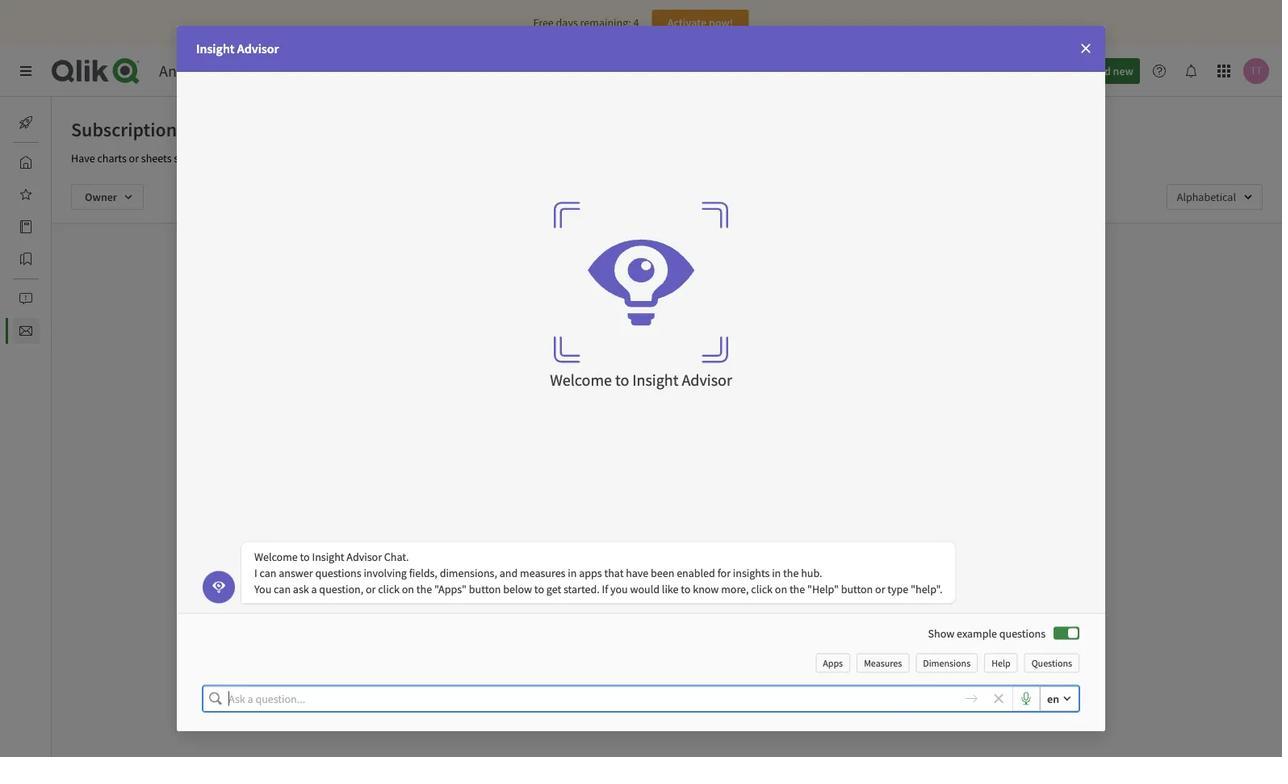 Task type: vqa. For each thing, say whether or not it's contained in the screenshot.
en Button
yes



Task type: locate. For each thing, give the bounding box(es) containing it.
1 horizontal spatial sheets
[[469, 151, 499, 166]]

questions inside welcome to insight advisor chat. i can answer questions involving fields, dimensions, and measures in apps that have been enabled for insights in the hub. you can ask a question, or click on the "apps" button below to get started. if you would like to know more, click on the "help" button or type "help".
[[315, 566, 362, 580]]

sheets left sent
[[141, 151, 172, 166]]

1 vertical spatial welcome
[[254, 550, 298, 564]]

1 vertical spatial you
[[573, 340, 593, 356]]

advisor up the involving
[[347, 550, 382, 564]]

can
[[350, 151, 367, 166], [260, 566, 277, 580], [274, 582, 291, 597]]

button down the dimensions,
[[469, 582, 501, 597]]

the
[[577, 394, 592, 409], [673, 394, 689, 409], [784, 566, 799, 580], [417, 582, 432, 597], [790, 582, 806, 597]]

in
[[662, 394, 671, 409], [568, 566, 577, 580], [772, 566, 781, 580]]

activate now! link
[[652, 10, 749, 36]]

2 click from the left
[[752, 582, 773, 597]]

0 vertical spatial sheet
[[683, 362, 709, 376]]

0 horizontal spatial in
[[568, 566, 577, 580]]

1 vertical spatial have
[[626, 566, 649, 580]]

on
[[601, 378, 614, 393], [769, 378, 781, 393], [402, 582, 414, 597], [775, 582, 788, 597]]

button right the '"help"'
[[842, 582, 873, 597]]

4
[[634, 15, 639, 30]]

on left the '"help"'
[[775, 582, 788, 597]]

home
[[52, 155, 80, 170]]

inbox.
[[299, 151, 328, 166]]

button
[[469, 582, 501, 597], [842, 582, 873, 597]]

chart down subscribe
[[595, 394, 620, 409]]

0 vertical spatial and
[[559, 151, 577, 166]]

in right the insights
[[772, 566, 781, 580]]

1 button from the left
[[469, 582, 501, 597]]

in left apps
[[568, 566, 577, 580]]

would
[[631, 582, 660, 597]]

0 vertical spatial have
[[634, 340, 661, 356]]

welcome down do
[[550, 370, 612, 390]]

questions up the help
[[1000, 627, 1046, 641]]

0 vertical spatial get
[[724, 394, 739, 409]]

Search text field
[[668, 58, 924, 84]]

analytics services
[[159, 61, 279, 81]]

sheet down the regular
[[634, 394, 660, 409]]

it
[[759, 362, 766, 376]]

0 vertical spatial welcome
[[550, 370, 612, 390]]

insight advisor
[[196, 40, 279, 57]]

0 horizontal spatial click
[[378, 582, 400, 597]]

you inside you do not have any subscriptions yet subscribe to a chart or sheet to receive it by email on a regular basis. click 'subscribe' on the chart or sheet in the app to get started.
[[573, 340, 593, 356]]

i
[[254, 566, 257, 580]]

charts
[[97, 151, 127, 166]]

1 horizontal spatial questions
[[1000, 627, 1046, 641]]

enabled
[[677, 566, 716, 580]]

0 horizontal spatial and
[[500, 566, 518, 580]]

been
[[651, 566, 675, 580]]

sheet
[[683, 362, 709, 376], [634, 394, 660, 409]]

your
[[247, 151, 268, 166]]

insight inside welcome to insight advisor chat. i can answer questions involving fields, dimensions, and measures in apps that have been enabled for insights in the hub. you can ask a question, or click on the "apps" button below to get started. if you would like to know more, click on the "help" button or type "help".
[[312, 550, 345, 564]]

have
[[634, 340, 661, 356], [626, 566, 649, 580]]

sheets left into
[[469, 151, 499, 166]]

have
[[71, 151, 95, 166]]

1 horizontal spatial sheet
[[683, 362, 709, 376]]

welcome inside welcome to insight advisor chat. i can answer questions involving fields, dimensions, and measures in apps that have been enabled for insights in the hub. you can ask a question, or click on the "apps" button below to get started. if you would like to know more, click on the "help" button or type "help".
[[254, 550, 298, 564]]

to down measures
[[535, 582, 544, 597]]

hub.
[[802, 566, 823, 580]]

questions
[[315, 566, 362, 580], [1000, 627, 1046, 641]]

you down i
[[254, 582, 272, 597]]

'subscribe'
[[714, 378, 767, 393]]

2 horizontal spatial you
[[573, 340, 593, 356]]

or left 'type' on the right
[[876, 582, 886, 597]]

into
[[501, 151, 520, 166]]

fields,
[[409, 566, 438, 580]]

1 horizontal spatial chart
[[644, 362, 668, 376]]

1 horizontal spatial started.
[[741, 394, 777, 409]]

dimensions,
[[440, 566, 498, 580]]

0 vertical spatial email
[[271, 151, 297, 166]]

home link
[[13, 149, 80, 175]]

collections image
[[19, 253, 32, 266]]

get down ''subscribe''
[[724, 394, 739, 409]]

advisor
[[237, 40, 279, 57], [1016, 64, 1053, 78], [682, 370, 733, 390], [347, 550, 382, 564]]

2 vertical spatial you
[[254, 582, 272, 597]]

1 horizontal spatial welcome
[[550, 370, 612, 390]]

get
[[724, 394, 739, 409], [547, 582, 562, 597]]

in down basis.
[[662, 394, 671, 409]]

0 vertical spatial chart
[[644, 362, 668, 376]]

0 horizontal spatial you
[[254, 582, 272, 597]]

1 vertical spatial email
[[573, 378, 599, 393]]

advisor up services
[[237, 40, 279, 57]]

1 vertical spatial and
[[500, 566, 518, 580]]

started.
[[741, 394, 777, 409], [564, 582, 600, 597]]

can left ask
[[274, 582, 291, 597]]

"help".
[[911, 582, 943, 597]]

0 horizontal spatial sheets
[[141, 151, 172, 166]]

advisor up app
[[682, 370, 733, 390]]

0 horizontal spatial chart
[[595, 394, 620, 409]]

navigation pane element
[[0, 103, 88, 351]]

0 horizontal spatial button
[[469, 582, 501, 597]]

can right i
[[260, 566, 277, 580]]

have right the not
[[634, 340, 661, 356]]

1 vertical spatial get
[[547, 582, 562, 597]]

1 horizontal spatial click
[[752, 582, 773, 597]]

that
[[605, 566, 624, 580]]

bundle
[[391, 151, 424, 166]]

click
[[378, 582, 400, 597], [752, 582, 773, 597]]

get down measures
[[547, 582, 562, 597]]

email
[[271, 151, 297, 166], [573, 378, 599, 393]]

a left the regular
[[616, 378, 622, 393]]

"apps"
[[435, 582, 467, 597]]

to
[[235, 151, 245, 166], [624, 362, 633, 376], [711, 362, 721, 376], [615, 370, 629, 390], [712, 394, 722, 409], [300, 550, 310, 564], [535, 582, 544, 597], [681, 582, 691, 597]]

0 horizontal spatial welcome
[[254, 550, 298, 564]]

more,
[[722, 582, 749, 597]]

have up would
[[626, 566, 649, 580]]

1 horizontal spatial email
[[573, 378, 599, 393]]

dimensions
[[924, 657, 971, 670]]

welcome
[[550, 370, 612, 390], [254, 550, 298, 564]]

1 horizontal spatial get
[[724, 394, 739, 409]]

you right inbox.
[[331, 151, 348, 166]]

searchbar element
[[642, 58, 924, 84]]

sheets
[[141, 151, 172, 166], [469, 151, 499, 166]]

can left also
[[350, 151, 367, 166]]

ask
[[293, 582, 309, 597]]

email right the your
[[271, 151, 297, 166]]

1 vertical spatial started.
[[564, 582, 600, 597]]

and up below
[[500, 566, 518, 580]]

free days remaining: 4
[[534, 15, 639, 30]]

insight
[[196, 40, 235, 57], [980, 64, 1014, 78], [633, 370, 679, 390], [312, 550, 345, 564]]

a
[[522, 151, 528, 166], [636, 362, 641, 376], [616, 378, 622, 393], [311, 582, 317, 597]]

email down subscribe
[[573, 378, 599, 393]]

you
[[331, 151, 348, 166], [573, 340, 593, 356], [254, 582, 272, 597]]

click down the involving
[[378, 582, 400, 597]]

you do not have any subscriptions yet subscribe to a chart or sheet to receive it by email on a regular basis. click 'subscribe' on the chart or sheet in the app to get started.
[[573, 340, 781, 409]]

catalog image
[[19, 221, 32, 233]]

chart up the regular
[[644, 362, 668, 376]]

getting started image
[[19, 116, 32, 129]]

a up the regular
[[636, 362, 641, 376]]

free
[[534, 15, 554, 30]]

advisor right ask
[[1016, 64, 1053, 78]]

apps
[[579, 566, 602, 580]]

1 vertical spatial questions
[[1000, 627, 1046, 641]]

click down the insights
[[752, 582, 773, 597]]

1 horizontal spatial in
[[662, 394, 671, 409]]

have inside you do not have any subscriptions yet subscribe to a chart or sheet to receive it by email on a regular basis. click 'subscribe' on the chart or sheet in the app to get started.
[[634, 340, 661, 356]]

type
[[888, 582, 909, 597]]

0 horizontal spatial sheet
[[634, 394, 660, 409]]

chart
[[644, 362, 668, 376], [595, 394, 620, 409]]

open sidebar menu image
[[19, 65, 32, 78]]

Ask a question... text field
[[229, 686, 952, 713]]

favorites image
[[19, 188, 32, 201]]

show example questions
[[929, 627, 1046, 641]]

0 horizontal spatial started.
[[564, 582, 600, 597]]

0 vertical spatial you
[[331, 151, 348, 166]]

analytics
[[159, 61, 220, 81]]

welcome up answer
[[254, 550, 298, 564]]

receive
[[723, 362, 757, 376]]

help link
[[985, 654, 1018, 673]]

"help"
[[808, 582, 839, 597]]

advisor inside button
[[1016, 64, 1053, 78]]

to up answer
[[300, 550, 310, 564]]

started. down apps
[[564, 582, 600, 597]]

1 sheets from the left
[[141, 151, 172, 166]]

0 horizontal spatial get
[[547, 582, 562, 597]]

and left easy
[[559, 151, 577, 166]]

0 vertical spatial questions
[[315, 566, 362, 580]]

0 vertical spatial started.
[[741, 394, 777, 409]]

1 horizontal spatial button
[[842, 582, 873, 597]]

1 vertical spatial can
[[260, 566, 277, 580]]

by
[[768, 362, 779, 376]]

the left the hub.
[[784, 566, 799, 580]]

for
[[718, 566, 731, 580]]

0 vertical spatial can
[[350, 151, 367, 166]]

0 horizontal spatial questions
[[315, 566, 362, 580]]

on down subscribe
[[601, 378, 614, 393]]

sheet up click
[[683, 362, 709, 376]]

you left do
[[573, 340, 593, 356]]

a right ask
[[311, 582, 317, 597]]

started. down ''subscribe''
[[741, 394, 777, 409]]

questions up the question,
[[315, 566, 362, 580]]

help
[[992, 657, 1011, 670]]

alerts image
[[19, 292, 32, 305]]



Task type: describe. For each thing, give the bounding box(es) containing it.
have charts or sheets sent straight to your email inbox. you can also bundle multiple sheets into a quick and easy report.
[[71, 151, 635, 166]]

get inside you do not have any subscriptions yet subscribe to a chart or sheet to receive it by email on a regular basis. click 'subscribe' on the chart or sheet in the app to get started.
[[724, 394, 739, 409]]

to down subscriptions
[[711, 362, 721, 376]]

like
[[662, 582, 679, 597]]

or down the regular
[[622, 394, 632, 409]]

know
[[693, 582, 719, 597]]

or down the involving
[[366, 582, 376, 597]]

email inside you do not have any subscriptions yet subscribe to a chart or sheet to receive it by email on a regular basis. click 'subscribe' on the chart or sheet in the app to get started.
[[573, 378, 599, 393]]

on down by
[[769, 378, 781, 393]]

alphabetical image
[[1167, 184, 1263, 210]]

basis.
[[660, 378, 687, 393]]

you
[[611, 582, 628, 597]]

1 horizontal spatial and
[[559, 151, 577, 166]]

2 vertical spatial can
[[274, 582, 291, 597]]

to down the not
[[615, 370, 629, 390]]

ask insight advisor
[[961, 64, 1053, 78]]

question,
[[319, 582, 364, 597]]

ask insight advisor button
[[934, 58, 1060, 84]]

questions link
[[1025, 654, 1080, 673]]

regular
[[624, 378, 658, 393]]

analytics services element
[[159, 61, 279, 81]]

show
[[929, 627, 955, 641]]

also
[[369, 151, 389, 166]]

a inside welcome to insight advisor chat. i can answer questions involving fields, dimensions, and measures in apps that have been enabled for insights in the hub. you can ask a question, or click on the "apps" button below to get started. if you would like to know more, click on the "help" button or type "help".
[[311, 582, 317, 597]]

measures link
[[857, 654, 910, 673]]

the down fields,
[[417, 582, 432, 597]]

en button
[[1041, 686, 1080, 712]]

report.
[[602, 151, 635, 166]]

below
[[503, 582, 532, 597]]

apps
[[823, 657, 843, 670]]

or right charts
[[129, 151, 139, 166]]

1 vertical spatial sheet
[[634, 394, 660, 409]]

started. inside welcome to insight advisor chat. i can answer questions involving fields, dimensions, and measures in apps that have been enabled for insights in the hub. you can ask a question, or click on the "apps" button below to get started. if you would like to know more, click on the "help" button or type "help".
[[564, 582, 600, 597]]

dimensions link
[[916, 654, 978, 673]]

insights
[[733, 566, 770, 580]]

1 horizontal spatial you
[[331, 151, 348, 166]]

on down fields,
[[402, 582, 414, 597]]

you inside welcome to insight advisor chat. i can answer questions involving fields, dimensions, and measures in apps that have been enabled for insights in the hub. you can ask a question, or click on the "apps" button below to get started. if you would like to know more, click on the "help" button or type "help".
[[254, 582, 272, 597]]

the down subscribe
[[577, 394, 592, 409]]

1 vertical spatial chart
[[595, 394, 620, 409]]

subscriptions
[[71, 117, 185, 141]]

or up basis.
[[671, 362, 681, 376]]

en
[[1048, 692, 1060, 707]]

subscriptions
[[686, 340, 761, 356]]

answer
[[279, 566, 313, 580]]

and inside welcome to insight advisor chat. i can answer questions involving fields, dimensions, and measures in apps that have been enabled for insights in the hub. you can ask a question, or click on the "apps" button below to get started. if you would like to know more, click on the "help" button or type "help".
[[500, 566, 518, 580]]

days
[[556, 15, 578, 30]]

services
[[223, 61, 279, 81]]

have inside welcome to insight advisor chat. i can answer questions involving fields, dimensions, and measures in apps that have been enabled for insights in the hub. you can ask a question, or click on the "apps" button below to get started. if you would like to know more, click on the "help" button or type "help".
[[626, 566, 649, 580]]

catalog link
[[13, 214, 88, 240]]

chat shortcuts list
[[810, 654, 1080, 673]]

2 button from the left
[[842, 582, 873, 597]]

started. inside you do not have any subscriptions yet subscribe to a chart or sheet to receive it by email on a regular basis. click 'subscribe' on the chart or sheet in the app to get started.
[[741, 394, 777, 409]]

activate now!
[[668, 15, 734, 30]]

straight
[[197, 151, 233, 166]]

filters region
[[52, 171, 1283, 223]]

not
[[613, 340, 631, 356]]

in inside you do not have any subscriptions yet subscribe to a chart or sheet to receive it by email on a regular basis. click 'subscribe' on the chart or sheet in the app to get started.
[[662, 394, 671, 409]]

activate
[[668, 15, 707, 30]]

chat.
[[384, 550, 409, 564]]

example
[[957, 627, 998, 641]]

click
[[689, 378, 712, 393]]

app
[[691, 394, 709, 409]]

2 horizontal spatial in
[[772, 566, 781, 580]]

remaining:
[[581, 15, 631, 30]]

apps link
[[816, 654, 851, 673]]

2 sheets from the left
[[469, 151, 499, 166]]

home image
[[19, 156, 32, 169]]

insight advisor dialog
[[177, 26, 1106, 732]]

ask
[[961, 64, 978, 78]]

do
[[596, 340, 610, 356]]

easy
[[579, 151, 600, 166]]

the down basis.
[[673, 394, 689, 409]]

welcome for welcome to insight advisor
[[550, 370, 612, 390]]

to up the regular
[[624, 362, 633, 376]]

measures
[[520, 566, 566, 580]]

subscriptions image
[[19, 325, 32, 338]]

to right like
[[681, 582, 691, 597]]

now!
[[709, 15, 734, 30]]

to left the your
[[235, 151, 245, 166]]

quick
[[530, 151, 556, 166]]

get inside welcome to insight advisor chat. i can answer questions involving fields, dimensions, and measures in apps that have been enabled for insights in the hub. you can ask a question, or click on the "apps" button below to get started. if you would like to know more, click on the "help" button or type "help".
[[547, 582, 562, 597]]

welcome to insight advisor chat. i can answer questions involving fields, dimensions, and measures in apps that have been enabled for insights in the hub. you can ask a question, or click on the "apps" button below to get started. if you would like to know more, click on the "help" button or type "help".
[[254, 550, 943, 597]]

multiple
[[427, 151, 466, 166]]

measures
[[864, 657, 903, 670]]

0 horizontal spatial email
[[271, 151, 297, 166]]

subscribe
[[575, 362, 621, 376]]

questions
[[1032, 657, 1073, 670]]

to right app
[[712, 394, 722, 409]]

a right into
[[522, 151, 528, 166]]

advisor inside welcome to insight advisor chat. i can answer questions involving fields, dimensions, and measures in apps that have been enabled for insights in the hub. you can ask a question, or click on the "apps" button below to get started. if you would like to know more, click on the "help" button or type "help".
[[347, 550, 382, 564]]

yet
[[764, 340, 781, 356]]

involving
[[364, 566, 407, 580]]

insight inside button
[[980, 64, 1014, 78]]

any
[[663, 340, 684, 356]]

sent
[[174, 151, 194, 166]]

catalog
[[52, 220, 88, 234]]

1 click from the left
[[378, 582, 400, 597]]

welcome for welcome to insight advisor chat. i can answer questions involving fields, dimensions, and measures in apps that have been enabled for insights in the hub. you can ask a question, or click on the "apps" button below to get started. if you would like to know more, click on the "help" button or type "help".
[[254, 550, 298, 564]]

the down the hub.
[[790, 582, 806, 597]]

if
[[602, 582, 608, 597]]

welcome to insight advisor
[[550, 370, 733, 390]]



